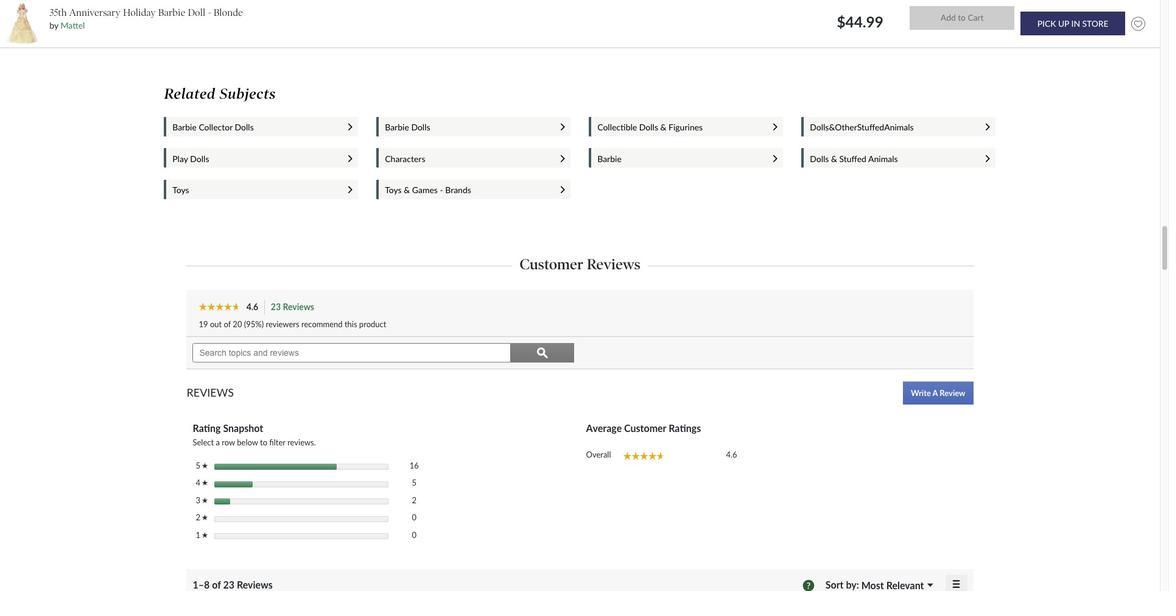 Task type: describe. For each thing, give the bounding box(es) containing it.
& for dolls & stuffed animals
[[832, 153, 838, 164]]

dolls&otherstuffedanimals link
[[810, 122, 974, 132]]

☆ for 4
[[202, 480, 208, 486]]

snapshot
[[223, 422, 263, 434]]

by
[[50, 20, 58, 31]]

barbie for barbie dolls
[[385, 122, 409, 132]]

0 horizontal spatial 4.6
[[247, 302, 258, 312]]

barbie dolls link
[[385, 122, 549, 132]]

characters
[[385, 153, 426, 164]]

write a review
[[911, 388, 966, 398]]

mattel link
[[61, 20, 85, 31]]

average
[[586, 422, 622, 434]]

toys for toys & games - brands
[[385, 185, 402, 195]]

0 vertical spatial of
[[224, 319, 231, 329]]

☆ for 2
[[202, 514, 208, 521]]

☆ for 1
[[202, 532, 208, 538]]

anniversary
[[69, 7, 121, 18]]

holiday
[[123, 7, 156, 18]]

rating snapshot select a row below to filter reviews.
[[193, 422, 316, 447]]

related
[[164, 85, 216, 102]]

collectible
[[598, 122, 637, 132]]

brands
[[446, 185, 471, 195]]

overall
[[586, 450, 611, 460]]

& for toys & games - brands
[[404, 185, 410, 195]]

5 ☆
[[196, 461, 208, 470]]

collectible dolls & figurines
[[598, 122, 703, 132]]

mattel
[[61, 20, 85, 31]]

to
[[260, 438, 268, 447]]

2 for 2 ☆
[[196, 513, 202, 522]]

games
[[412, 185, 438, 195]]

collectible dolls & figurines link
[[598, 122, 762, 132]]

play dolls
[[173, 153, 209, 164]]

below
[[237, 438, 258, 447]]

ϙ
[[537, 347, 548, 358]]

dolls left stuffed
[[810, 153, 829, 164]]

2 for 2
[[412, 495, 417, 505]]

1–8
[[193, 579, 210, 591]]

subjects
[[220, 85, 276, 102]]

dolls for collectible dolls & figurines
[[640, 122, 659, 132]]

row
[[222, 438, 235, 447]]

write a review button
[[904, 382, 974, 405]]

0 vertical spatial &
[[661, 122, 667, 132]]

select
[[193, 438, 214, 447]]

2 ☆
[[196, 513, 208, 522]]

19 out of 20 (95%) reviewers recommend this product
[[199, 319, 387, 329]]

dolls for play dolls
[[190, 153, 209, 164]]

23 reviews
[[271, 302, 314, 312]]

☆ for 3
[[202, 497, 208, 503]]

sort
[[826, 579, 844, 591]]

1 vertical spatial customer
[[625, 422, 667, 434]]

1 vertical spatial 23
[[223, 579, 235, 591]]

5 for 5 ☆
[[196, 461, 202, 470]]

3 ☆
[[196, 495, 208, 505]]

sort by: most relevant ▼
[[826, 579, 934, 591]]

1 horizontal spatial 4.6
[[727, 450, 738, 460]]

add to wishlist image
[[1129, 14, 1149, 34]]



Task type: vqa. For each thing, say whether or not it's contained in the screenshot.
'Noble'
no



Task type: locate. For each thing, give the bounding box(es) containing it.
5 ☆ from the top
[[202, 532, 208, 538]]

0 vertical spatial 4.6
[[247, 302, 258, 312]]

of
[[224, 319, 231, 329], [212, 579, 221, 591]]

barbie up characters
[[385, 122, 409, 132]]

1 vertical spatial &
[[832, 153, 838, 164]]

dolls & stuffed animals link
[[810, 153, 974, 164]]

1–8 of 23 reviews alert
[[193, 579, 278, 591]]

2 ☆ from the top
[[202, 480, 208, 486]]

1 vertical spatial of
[[212, 579, 221, 591]]

dolls right collector
[[235, 122, 254, 132]]

barbie left doll
[[158, 7, 185, 18]]

- inside 35th anniversary holiday barbie doll - blonde by mattel
[[208, 7, 211, 18]]

& left figurines at the top of page
[[661, 122, 667, 132]]

1 toys from the left
[[173, 185, 189, 195]]

Search topics and reviews text field
[[193, 343, 511, 363]]

characters link
[[385, 153, 549, 164]]

35th
[[50, 7, 67, 18]]

0 horizontal spatial 23
[[223, 579, 235, 591]]

write
[[911, 388, 932, 398]]

0 vertical spatial 2
[[412, 495, 417, 505]]

16
[[410, 461, 419, 470]]

1 horizontal spatial a
[[933, 388, 938, 398]]

0 vertical spatial a
[[933, 388, 938, 398]]

reviews
[[587, 255, 641, 273], [283, 302, 314, 312], [187, 386, 234, 399], [237, 579, 273, 591]]

0 vertical spatial -
[[208, 7, 211, 18]]

35th anniversary holiday barbie doll - blonde image
[[6, 3, 38, 45]]

1 horizontal spatial customer
[[625, 422, 667, 434]]

toys link
[[173, 185, 336, 195]]

of left 20
[[224, 319, 231, 329]]

1 horizontal spatial 2
[[412, 495, 417, 505]]

4 ☆
[[196, 478, 208, 488]]

-
[[208, 7, 211, 18], [440, 185, 443, 195]]

(95%)
[[244, 319, 264, 329]]

rating
[[193, 422, 221, 434]]

5 for 5
[[412, 478, 417, 488]]

dolls for barbie dolls
[[411, 122, 430, 132]]

out
[[210, 319, 222, 329]]

dolls right collectible
[[640, 122, 659, 132]]

5 down 16
[[412, 478, 417, 488]]

barbie
[[158, 7, 185, 18], [173, 122, 197, 132], [385, 122, 409, 132], [598, 153, 622, 164]]

2 horizontal spatial &
[[832, 153, 838, 164]]

1 vertical spatial 2
[[196, 513, 202, 522]]

toys left games
[[385, 185, 402, 195]]

barbie collector dolls link
[[173, 122, 336, 132]]

customer reviews
[[520, 255, 641, 273]]

review
[[940, 388, 966, 398]]

stuffed
[[840, 153, 867, 164]]

barbie collector dolls
[[173, 122, 254, 132]]

- right games
[[440, 185, 443, 195]]

customer
[[520, 255, 584, 273], [625, 422, 667, 434]]

reviews.
[[288, 438, 316, 447]]

0 horizontal spatial -
[[208, 7, 211, 18]]

0 vertical spatial customer
[[520, 255, 584, 273]]

23
[[271, 302, 281, 312], [223, 579, 235, 591]]

19
[[199, 319, 208, 329]]

2 vertical spatial &
[[404, 185, 410, 195]]

☆ inside 3 ☆
[[202, 497, 208, 503]]

this
[[345, 319, 357, 329]]

reviews inside 23 reviews link
[[283, 302, 314, 312]]

$44.99
[[837, 13, 888, 30]]

2 0 from the top
[[412, 530, 417, 540]]

1
[[196, 530, 202, 540]]

1 horizontal spatial 23
[[271, 302, 281, 312]]

5
[[196, 461, 202, 470], [412, 478, 417, 488]]

2 down 16
[[412, 495, 417, 505]]

barbie link
[[598, 153, 762, 164]]

1 horizontal spatial &
[[661, 122, 667, 132]]

1 0 from the top
[[412, 513, 417, 522]]

of right 1–8
[[212, 579, 221, 591]]

0 vertical spatial 5
[[196, 461, 202, 470]]

related subjects
[[164, 85, 276, 102]]

a inside button
[[933, 388, 938, 398]]

2 up the 1
[[196, 513, 202, 522]]

dolls
[[235, 122, 254, 132], [411, 122, 430, 132], [640, 122, 659, 132], [190, 153, 209, 164], [810, 153, 829, 164]]

& left stuffed
[[832, 153, 838, 164]]

reviewers
[[266, 319, 300, 329]]

toys down play
[[173, 185, 189, 195]]

23 reviews link
[[270, 300, 321, 315]]

play dolls link
[[173, 153, 336, 164]]

None submit
[[910, 6, 1015, 30], [1021, 12, 1126, 36], [910, 6, 1015, 30], [1021, 12, 1126, 36]]

☆ inside 5 ☆
[[202, 462, 208, 468]]

23 right 1–8
[[223, 579, 235, 591]]

& left games
[[404, 185, 410, 195]]

by:
[[847, 579, 860, 591]]

a inside rating snapshot select a row below to filter reviews.
[[216, 438, 220, 447]]

0 for 1
[[412, 530, 417, 540]]

filter
[[270, 438, 286, 447]]

1 vertical spatial 0
[[412, 530, 417, 540]]

barbie left collector
[[173, 122, 197, 132]]

☆ up 4 ☆ at the bottom of the page
[[202, 462, 208, 468]]

animals
[[869, 153, 898, 164]]

☆ up "1 ☆"
[[202, 514, 208, 521]]

toys & games - brands link
[[385, 185, 549, 195]]

figurines
[[669, 122, 703, 132]]

0 vertical spatial 23
[[271, 302, 281, 312]]

barbie inside 35th anniversary holiday barbie doll - blonde by mattel
[[158, 7, 185, 18]]

1–8 of 23 reviews
[[193, 579, 278, 591]]

1 horizontal spatial -
[[440, 185, 443, 195]]

1 ☆ from the top
[[202, 462, 208, 468]]

3
[[196, 495, 202, 505]]

play
[[173, 153, 188, 164]]

20
[[233, 319, 242, 329]]

1 horizontal spatial of
[[224, 319, 231, 329]]

2
[[412, 495, 417, 505], [196, 513, 202, 522]]

relevant
[[887, 579, 925, 591]]

35th anniversary holiday barbie doll - blonde by mattel
[[50, 7, 243, 31]]

collector
[[199, 122, 233, 132]]

☆ for 5
[[202, 462, 208, 468]]

0 horizontal spatial 5
[[196, 461, 202, 470]]

tab panel
[[368, 0, 794, 69]]

4
[[196, 478, 202, 488]]

a right write
[[933, 388, 938, 398]]

0 horizontal spatial a
[[216, 438, 220, 447]]

0 vertical spatial 0
[[412, 513, 417, 522]]

☆ inside 2 ☆
[[202, 514, 208, 521]]

0 horizontal spatial customer
[[520, 255, 584, 273]]

dolls right play
[[190, 153, 209, 164]]

toys & games - brands
[[385, 185, 471, 195]]

1 ☆
[[196, 530, 208, 540]]

☆ inside "1 ☆"
[[202, 532, 208, 538]]

ϙ button
[[511, 343, 574, 363]]

&
[[661, 122, 667, 132], [832, 153, 838, 164], [404, 185, 410, 195]]

0 for 2
[[412, 513, 417, 522]]

dolls & stuffed animals
[[810, 153, 898, 164]]

☆ inside 4 ☆
[[202, 480, 208, 486]]

1 vertical spatial 4.6
[[727, 450, 738, 460]]

5 up '4'
[[196, 461, 202, 470]]

0 horizontal spatial toys
[[173, 185, 189, 195]]

☆☆☆☆☆
[[199, 302, 241, 310], [199, 302, 241, 310], [624, 451, 665, 460], [624, 451, 665, 460]]

1 horizontal spatial toys
[[385, 185, 402, 195]]

toys
[[173, 185, 189, 195], [385, 185, 402, 195]]

3 ☆ from the top
[[202, 497, 208, 503]]

0 horizontal spatial 2
[[196, 513, 202, 522]]

product
[[359, 319, 387, 329]]

1 vertical spatial a
[[216, 438, 220, 447]]

1 vertical spatial -
[[440, 185, 443, 195]]

4 ☆ from the top
[[202, 514, 208, 521]]

barbie dolls
[[385, 122, 430, 132]]

4.6
[[247, 302, 258, 312], [727, 450, 738, 460]]

barbie down collectible
[[598, 153, 622, 164]]

☆ up 3 ☆
[[202, 480, 208, 486]]

most
[[862, 579, 885, 591]]

1 vertical spatial 5
[[412, 478, 417, 488]]

a left row
[[216, 438, 220, 447]]

Search topics and reviews search region search field
[[187, 337, 580, 369]]

recommend
[[302, 319, 343, 329]]

doll
[[188, 7, 205, 18]]

☆ down 2 ☆
[[202, 532, 208, 538]]

toys for toys link at the left of the page
[[173, 185, 189, 195]]

23 up reviewers
[[271, 302, 281, 312]]

barbie for barbie link
[[598, 153, 622, 164]]

☆ down 4 ☆ at the bottom of the page
[[202, 497, 208, 503]]

dolls up characters
[[411, 122, 430, 132]]

0 horizontal spatial of
[[212, 579, 221, 591]]

2 toys from the left
[[385, 185, 402, 195]]

0 horizontal spatial &
[[404, 185, 410, 195]]

▼
[[928, 583, 934, 588]]

dolls&otherstuffedanimals
[[810, 122, 914, 132]]

ratings
[[669, 422, 701, 434]]

barbie for barbie collector dolls
[[173, 122, 197, 132]]

blonde
[[214, 7, 243, 18]]

1 horizontal spatial 5
[[412, 478, 417, 488]]

average customer ratings
[[586, 422, 701, 434]]

0
[[412, 513, 417, 522], [412, 530, 417, 540]]

- right doll
[[208, 7, 211, 18]]



